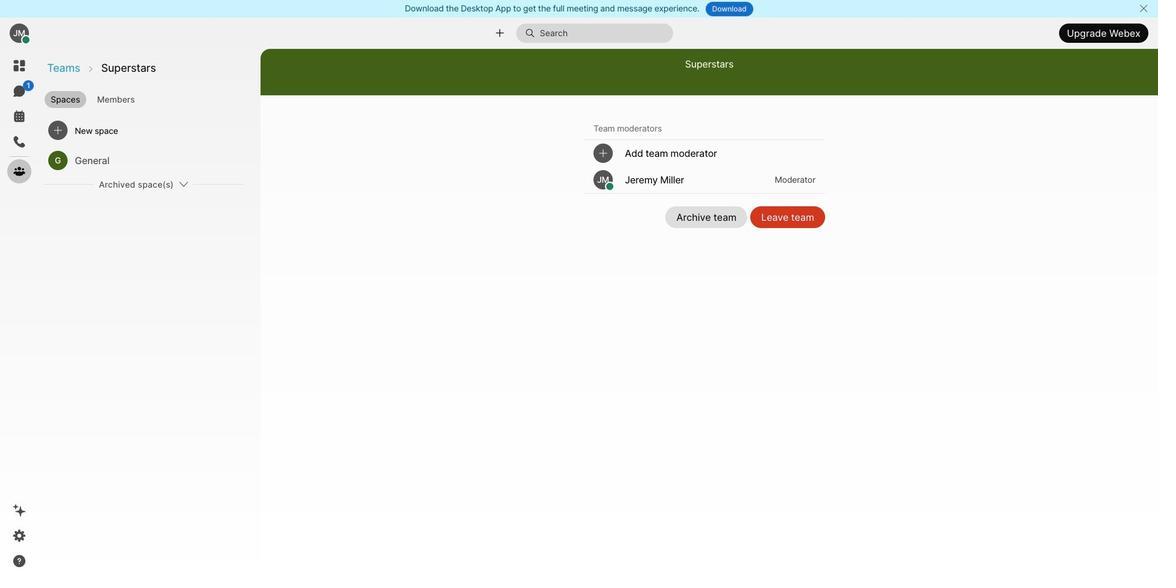 Task type: describe. For each thing, give the bounding box(es) containing it.
add team moderator list item
[[584, 140, 826, 167]]

webex tab list
[[7, 54, 34, 183]]

cancel_16 image
[[1140, 4, 1149, 13]]

general list item
[[43, 145, 244, 176]]

team moderators list
[[584, 140, 826, 194]]

arrow down_16 image
[[179, 179, 188, 189]]



Task type: locate. For each thing, give the bounding box(es) containing it.
navigation
[[0, 49, 39, 584]]

list item
[[43, 115, 244, 145]]

tab list
[[42, 86, 260, 109]]

jeremy miller list item
[[584, 167, 826, 193]]



